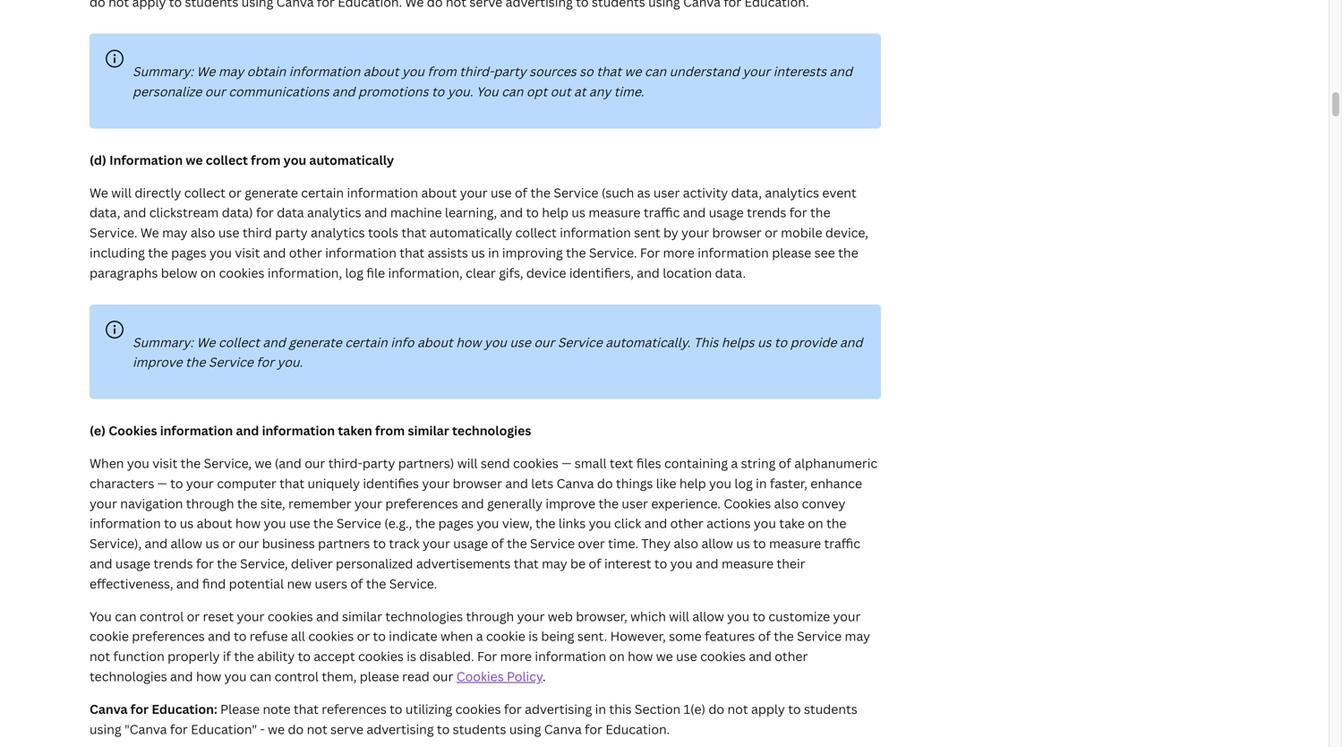 Task type: locate. For each thing, give the bounding box(es) containing it.
certain
[[301, 184, 344, 201], [345, 333, 388, 351]]

1 horizontal spatial cookie
[[486, 628, 526, 645]]

1 horizontal spatial service.
[[389, 575, 437, 592]]

indicate
[[389, 628, 438, 645]]

is
[[529, 628, 538, 645], [407, 648, 417, 665]]

is left being
[[529, 628, 538, 645]]

you
[[402, 63, 425, 80], [284, 151, 307, 168], [210, 244, 232, 261], [485, 333, 507, 351], [127, 455, 149, 472], [710, 475, 732, 492], [264, 515, 286, 532], [477, 515, 499, 532], [589, 515, 612, 532], [754, 515, 777, 532], [671, 555, 693, 572], [728, 608, 750, 625], [224, 668, 247, 685]]

is down indicate
[[407, 648, 417, 665]]

summary: inside summary: we may obtain information about you from third-party sources so that we can understand your interests and personalize our communications and promotions to you. you can opt out at any time.
[[133, 63, 194, 80]]

2 vertical spatial usage
[[115, 555, 150, 572]]

send
[[481, 455, 510, 472]]

summary: up personalize
[[133, 63, 194, 80]]

0 horizontal spatial pages
[[171, 244, 207, 261]]

0 vertical spatial do
[[597, 475, 613, 492]]

our
[[205, 83, 226, 100], [534, 333, 555, 351], [305, 455, 325, 472], [239, 535, 259, 552], [433, 668, 454, 685]]

or up find
[[222, 535, 235, 552]]

or
[[229, 184, 242, 201], [765, 224, 778, 241], [222, 535, 235, 552], [187, 608, 200, 625], [357, 628, 370, 645]]

0 vertical spatial third-
[[460, 63, 494, 80]]

your inside summary: we may obtain information about you from third-party sources so that we can understand your interests and personalize our communications and promotions to you. you can opt out at any time.
[[743, 63, 771, 80]]

1(e)
[[684, 700, 706, 717]]

through up when
[[466, 608, 514, 625]]

visit inside we will directly collect or generate certain information about your use of the service (such as user activity data, analytics event data, and clickstream data) for data analytics and machine learning, and to help us measure traffic and usage trends for the service. we may also use third party analytics tools that automatically collect information sent by your browser or mobile device, including the pages you visit and other information that assists us in improving the service. for more information please see the paragraphs below on cookies information, log file information, clear gifs, device identifiers, and location data.
[[235, 244, 260, 261]]

of right users
[[351, 575, 363, 592]]

we left (and at bottom
[[255, 455, 272, 472]]

through inside when you visit the service, we (and our third-party partners) will send cookies — small text files containing a string of alphanumeric characters — to your computer that uniquely identifies your browser and lets canva do things like help you log in faster, enhance your navigation through the site, remember your preferences and generally improve the user experience. cookies also convey information to us about how you use the service (e.g., the pages you view, the links you click and other actions you take on the service), and allow us or our business partners to track your usage of the service over time. they also allow us to measure traffic and usage trends for the service, deliver personalized advertisements that may be of interest to you and measure their effectiveness, and find potential new users of the service.
[[186, 495, 234, 512]]

we down some
[[656, 648, 673, 665]]

log down string
[[735, 475, 753, 492]]

location
[[663, 264, 712, 281]]

usage up "effectiveness,"
[[115, 555, 150, 572]]

0 horizontal spatial third-
[[329, 455, 363, 472]]

your
[[743, 63, 771, 80], [460, 184, 488, 201], [682, 224, 710, 241], [186, 475, 214, 492], [422, 475, 450, 492], [90, 495, 117, 512], [355, 495, 382, 512], [423, 535, 450, 552], [237, 608, 265, 625], [517, 608, 545, 625], [834, 608, 861, 625]]

1 horizontal spatial party
[[363, 455, 395, 472]]

you inside you can control or reset your cookies and similar technologies through your web browser, which will allow you to customize your cookie preferences and to refuse all cookies or to indicate when a cookie is being sent. however, some features of the service may not function properly if the ability to accept cookies is disabled. for more information on how we use cookies and other technologies and how you can control them, please read our
[[90, 608, 112, 625]]

us up find
[[205, 535, 219, 552]]

1 vertical spatial technologies
[[386, 608, 463, 625]]

log left 'file'
[[345, 264, 364, 281]]

your left interests
[[743, 63, 771, 80]]

paragraphs
[[90, 264, 158, 281]]

1 vertical spatial traffic
[[825, 535, 861, 552]]

— up "navigation"
[[157, 475, 167, 492]]

1 vertical spatial will
[[458, 455, 478, 472]]

us up clear
[[471, 244, 485, 261]]

usage down activity
[[709, 204, 744, 221]]

how down properly at the bottom left of the page
[[196, 668, 221, 685]]

service, up computer on the bottom
[[204, 455, 252, 472]]

1 vertical spatial user
[[622, 495, 649, 512]]

which
[[631, 608, 666, 625]]

0 vertical spatial —
[[562, 455, 572, 472]]

usage up advertisements
[[453, 535, 488, 552]]

2 vertical spatial from
[[375, 422, 405, 439]]

on right below on the left of page
[[201, 264, 216, 281]]

out
[[551, 83, 571, 100]]

identifiers,
[[570, 264, 634, 281]]

from inside summary: we may obtain information about you from third-party sources so that we can understand your interests and personalize our communications and promotions to you. you can opt out at any time.
[[428, 63, 457, 80]]

2 horizontal spatial from
[[428, 63, 457, 80]]

apply
[[752, 700, 785, 717]]

party left sources
[[494, 63, 526, 80]]

0 horizontal spatial log
[[345, 264, 364, 281]]

we right -
[[268, 720, 285, 737]]

service. up including
[[90, 224, 137, 241]]

summary: for summary: we collect and generate certain info about how you use our service automatically. this helps us to provide and improve the service for you.
[[133, 333, 194, 351]]

user inside we will directly collect or generate certain information about your use of the service (such as user activity data, analytics event data, and clickstream data) for data analytics and machine learning, and to help us measure traffic and usage trends for the service. we may also use third party analytics tools that automatically collect information sent by your browser or mobile device, including the pages you visit and other information that assists us in improving the service. for more information please see the paragraphs below on cookies information, log file information, clear gifs, device identifiers, and location data.
[[654, 184, 680, 201]]

sources
[[530, 63, 577, 80]]

2 vertical spatial technologies
[[90, 668, 167, 685]]

education:
[[152, 700, 217, 717]]

0 horizontal spatial using
[[90, 720, 121, 737]]

measure inside we will directly collect or generate certain information about your use of the service (such as user activity data, analytics event data, and clickstream data) for data analytics and machine learning, and to help us measure traffic and usage trends for the service. we may also use third party analytics tools that automatically collect information sent by your browser or mobile device, including the pages you visit and other information that assists us in improving the service. for more information please see the paragraphs below on cookies information, log file information, clear gifs, device identifiers, and location data.
[[589, 204, 641, 221]]

personalized
[[336, 555, 413, 572]]

will
[[111, 184, 132, 201], [458, 455, 478, 472], [669, 608, 690, 625]]

2 horizontal spatial usage
[[709, 204, 744, 221]]

you. right promotions
[[448, 83, 473, 100]]

usage
[[709, 204, 744, 221], [453, 535, 488, 552], [115, 555, 150, 572]]

1 horizontal spatial on
[[610, 648, 625, 665]]

read
[[402, 668, 430, 685]]

small
[[575, 455, 607, 472]]

0 vertical spatial for
[[640, 244, 660, 261]]

data,
[[731, 184, 762, 201], [90, 204, 120, 221]]

cookies inside we will directly collect or generate certain information about your use of the service (such as user activity data, analytics event data, and clickstream data) for data analytics and machine learning, and to help us measure traffic and usage trends for the service. we may also use third party analytics tools that automatically collect information sent by your browser or mobile device, including the pages you visit and other information that assists us in improving the service. for more information please see the paragraphs below on cookies information, log file information, clear gifs, device identifiers, and location data.
[[219, 264, 265, 281]]

alphanumeric
[[795, 455, 878, 472]]

you
[[476, 83, 499, 100], [90, 608, 112, 625]]

similar up partners)
[[408, 422, 450, 439]]

0 vertical spatial canva
[[557, 475, 594, 492]]

summary: inside summary: we collect and generate certain info about how you use our service automatically. this helps us to provide and improve the service for you.
[[133, 333, 194, 351]]

we inside please note that references to utilizing cookies for advertising in this section 1(e) do not apply to students using "canva for education" - we do not serve advertising to students using canva for education.
[[268, 720, 285, 737]]

you. inside summary: we may obtain information about you from third-party sources so that we can understand your interests and personalize our communications and promotions to you. you can opt out at any time.
[[448, 83, 473, 100]]

information, down data
[[268, 264, 342, 281]]

1 horizontal spatial browser
[[713, 224, 762, 241]]

the inside summary: we collect and generate certain info about how you use our service automatically. this helps us to provide and improve the service for you.
[[185, 354, 206, 371]]

1 horizontal spatial a
[[731, 455, 738, 472]]

mobile
[[781, 224, 823, 241]]

1 vertical spatial —
[[157, 475, 167, 492]]

other down the customize
[[775, 648, 808, 665]]

0 vertical spatial summary:
[[133, 63, 194, 80]]

about inside when you visit the service, we (and our third-party partners) will send cookies — small text files containing a string of alphanumeric characters — to your computer that uniquely identifies your browser and lets canva do things like help you log in faster, enhance your navigation through the site, remember your preferences and generally improve the user experience. cookies also convey information to us about how you use the service (e.g., the pages you view, the links you click and other actions you take on the service), and allow us or our business partners to track your usage of the service over time. they also allow us to measure traffic and usage trends for the service, deliver personalized advertisements that may be of interest to you and measure their effectiveness, and find potential new users of the service.
[[197, 515, 233, 532]]

1 vertical spatial summary:
[[133, 333, 194, 351]]

when
[[441, 628, 473, 645]]

do down small
[[597, 475, 613, 492]]

0 horizontal spatial browser
[[453, 475, 503, 492]]

in inside we will directly collect or generate certain information about your use of the service (such as user activity data, analytics event data, and clickstream data) for data analytics and machine learning, and to help us measure traffic and usage trends for the service. we may also use third party analytics tools that automatically collect information sent by your browser or mobile device, including the pages you visit and other information that assists us in improving the service. for more information please see the paragraphs below on cookies information, log file information, clear gifs, device identifiers, and location data.
[[488, 244, 499, 261]]

certain up data
[[301, 184, 344, 201]]

service. up identifiers,
[[589, 244, 637, 261]]

enhance
[[811, 475, 863, 492]]

control
[[140, 608, 184, 625], [275, 668, 319, 685]]

1 horizontal spatial other
[[671, 515, 704, 532]]

about down computer on the bottom
[[197, 515, 233, 532]]

time. down click
[[608, 535, 639, 552]]

1 vertical spatial third-
[[329, 455, 363, 472]]

or left reset
[[187, 608, 200, 625]]

1 horizontal spatial help
[[680, 475, 706, 492]]

summary: we may obtain information about you from third-party sources so that we can understand your interests and personalize our communications and promotions to you. you can opt out at any time.
[[133, 63, 853, 100]]

to
[[432, 83, 445, 100], [526, 204, 539, 221], [775, 333, 788, 351], [170, 475, 183, 492], [164, 515, 177, 532], [373, 535, 386, 552], [754, 535, 766, 552], [655, 555, 668, 572], [753, 608, 766, 625], [234, 628, 247, 645], [373, 628, 386, 645], [298, 648, 311, 665], [390, 700, 403, 717], [789, 700, 801, 717], [437, 720, 450, 737]]

we inside you can control or reset your cookies and similar technologies through your web browser, which will allow you to customize your cookie preferences and to refuse all cookies or to indicate when a cookie is being sent. however, some features of the service may not function properly if the ability to accept cookies is disabled. for more information on how we use cookies and other technologies and how you can control them, please read our
[[656, 648, 673, 665]]

our down disabled.
[[433, 668, 454, 685]]

however,
[[611, 628, 666, 645]]

technologies up indicate
[[386, 608, 463, 625]]

in up clear
[[488, 244, 499, 261]]

0 horizontal spatial preferences
[[132, 628, 205, 645]]

1 vertical spatial for
[[477, 648, 497, 665]]

you inside summary: we may obtain information about you from third-party sources so that we can understand your interests and personalize our communications and promotions to you. you can opt out at any time.
[[476, 83, 499, 100]]

0 vertical spatial measure
[[589, 204, 641, 221]]

2 horizontal spatial in
[[756, 475, 767, 492]]

you inside summary: we collect and generate certain info about how you use our service automatically. this helps us to provide and improve the service for you.
[[485, 333, 507, 351]]

they
[[642, 535, 671, 552]]

1 vertical spatial you.
[[277, 354, 303, 371]]

potential
[[229, 575, 284, 592]]

may inside we will directly collect or generate certain information about your use of the service (such as user activity data, analytics event data, and clickstream data) for data analytics and machine learning, and to help us measure traffic and usage trends for the service. we may also use third party analytics tools that automatically collect information sent by your browser or mobile device, including the pages you visit and other information that assists us in improving the service. for more information please see the paragraphs below on cookies information, log file information, clear gifs, device identifiers, and location data.
[[162, 224, 188, 241]]

1 horizontal spatial cookies
[[457, 668, 504, 685]]

1 horizontal spatial similar
[[408, 422, 450, 439]]

string
[[741, 455, 776, 472]]

0 vertical spatial will
[[111, 184, 132, 201]]

about up machine
[[421, 184, 457, 201]]

for inside when you visit the service, we (and our third-party partners) will send cookies — small text files containing a string of alphanumeric characters — to your computer that uniquely identifies your browser and lets canva do things like help you log in faster, enhance your navigation through the site, remember your preferences and generally improve the user experience. cookies also convey information to us about how you use the service (e.g., the pages you view, the links you click and other actions you take on the service), and allow us or our business partners to track your usage of the service over time. they also allow us to measure traffic and usage trends for the service, deliver personalized advertisements that may be of interest to you and measure their effectiveness, and find potential new users of the service.
[[196, 555, 214, 572]]

0 horizontal spatial more
[[500, 648, 532, 665]]

party up identifies
[[363, 455, 395, 472]]

1 horizontal spatial log
[[735, 475, 753, 492]]

1 horizontal spatial please
[[772, 244, 812, 261]]

browser down the send
[[453, 475, 503, 492]]

may inside you can control or reset your cookies and similar technologies through your web browser, which will allow you to customize your cookie preferences and to refuse all cookies or to indicate when a cookie is being sent. however, some features of the service may not function properly if the ability to accept cookies is disabled. for more information on how we use cookies and other technologies and how you can control them, please read our
[[845, 628, 871, 645]]

service,
[[204, 455, 252, 472], [240, 555, 288, 572]]

0 horizontal spatial usage
[[115, 555, 150, 572]]

service. down track at the bottom
[[389, 575, 437, 592]]

(d) information we collect from you automatically
[[90, 151, 394, 168]]

cookies inside when you visit the service, we (and our third-party partners) will send cookies — small text files containing a string of alphanumeric characters — to your computer that uniquely identifies your browser and lets canva do things like help you log in faster, enhance your navigation through the site, remember your preferences and generally improve the user experience. cookies also convey information to us about how you use the service (e.g., the pages you view, the links you click and other actions you take on the service), and allow us or our business partners to track your usage of the service over time. they also allow us to measure traffic and usage trends for the service, deliver personalized advertisements that may be of interest to you and measure their effectiveness, and find potential new users of the service.
[[724, 495, 772, 512]]

more up policy
[[500, 648, 532, 665]]

1 horizontal spatial more
[[663, 244, 695, 261]]

in inside please note that references to utilizing cookies for advertising in this section 1(e) do not apply to students using "canva for education" - we do not serve advertising to students using canva for education.
[[595, 700, 607, 717]]

canva up "canva
[[90, 700, 128, 717]]

convey
[[802, 495, 846, 512]]

of inside we will directly collect or generate certain information about your use of the service (such as user activity data, analytics event data, and clickstream data) for data analytics and machine learning, and to help us measure traffic and usage trends for the service. we may also use third party analytics tools that automatically collect information sent by your browser or mobile device, including the pages you visit and other information that assists us in improving the service. for more information please see the paragraphs below on cookies information, log file information, clear gifs, device identifiers, and location data.
[[515, 184, 528, 201]]

collect inside summary: we collect and generate certain info about how you use our service automatically. this helps us to provide and improve the service for you.
[[218, 333, 260, 351]]

0 horizontal spatial trends
[[153, 555, 193, 572]]

user inside when you visit the service, we (and our third-party partners) will send cookies — small text files containing a string of alphanumeric characters — to your computer that uniquely identifies your browser and lets canva do things like help you log in faster, enhance your navigation through the site, remember your preferences and generally improve the user experience. cookies also convey information to us about how you use the service (e.g., the pages you view, the links you click and other actions you take on the service), and allow us or our business partners to track your usage of the service over time. they also allow us to measure traffic and usage trends for the service, deliver personalized advertisements that may be of interest to you and measure their effectiveness, and find potential new users of the service.
[[622, 495, 649, 512]]

allow up find
[[171, 535, 202, 552]]

1 vertical spatial certain
[[345, 333, 388, 351]]

also down the faster,
[[775, 495, 799, 512]]

in down string
[[756, 475, 767, 492]]

0 horizontal spatial cookie
[[90, 628, 129, 645]]

third- left sources
[[460, 63, 494, 80]]

0 horizontal spatial other
[[289, 244, 322, 261]]

for inside you can control or reset your cookies and similar technologies through your web browser, which will allow you to customize your cookie preferences and to refuse all cookies or to indicate when a cookie is being sent. however, some features of the service may not function properly if the ability to accept cookies is disabled. for more information on how we use cookies and other technologies and how you can control them, please read our
[[477, 648, 497, 665]]

other down data
[[289, 244, 322, 261]]

analytics left tools
[[311, 224, 365, 241]]

2 cookie from the left
[[486, 628, 526, 645]]

your down characters on the left
[[90, 495, 117, 512]]

third- inside summary: we may obtain information about you from third-party sources so that we can understand your interests and personalize our communications and promotions to you. you can opt out at any time.
[[460, 63, 494, 80]]

can
[[645, 63, 667, 80], [502, 83, 524, 100], [115, 608, 137, 625], [250, 668, 272, 685]]

1 vertical spatial data,
[[90, 204, 120, 221]]

1 summary: from the top
[[133, 63, 194, 80]]

clear
[[466, 264, 496, 281]]

1 vertical spatial cookies
[[724, 495, 772, 512]]

1 horizontal spatial certain
[[345, 333, 388, 351]]

1 horizontal spatial for
[[640, 244, 660, 261]]

sent.
[[578, 628, 608, 645]]

automatically down learning,
[[430, 224, 513, 241]]

1 horizontal spatial visit
[[235, 244, 260, 261]]

a right when
[[476, 628, 483, 645]]

containing
[[665, 455, 728, 472]]

1 horizontal spatial control
[[275, 668, 319, 685]]

pages inside when you visit the service, we (and our third-party partners) will send cookies — small text files containing a string of alphanumeric characters — to your computer that uniquely identifies your browser and lets canva do things like help you log in faster, enhance your navigation through the site, remember your preferences and generally improve the user experience. cookies also convey information to us about how you use the service (e.g., the pages you view, the links you click and other actions you take on the service), and allow us or our business partners to track your usage of the service over time. they also allow us to measure traffic and usage trends for the service, deliver personalized advertisements that may be of interest to you and measure their effectiveness, and find potential new users of the service.
[[439, 515, 474, 532]]

users
[[315, 575, 348, 592]]

uniquely
[[308, 475, 360, 492]]

1 horizontal spatial pages
[[439, 515, 474, 532]]

1 vertical spatial pages
[[439, 515, 474, 532]]

so
[[580, 63, 594, 80]]

generate inside we will directly collect or generate certain information about your use of the service (such as user activity data, analytics event data, and clickstream data) for data analytics and machine learning, and to help us measure traffic and usage trends for the service. we may also use third party analytics tools that automatically collect information sent by your browser or mobile device, including the pages you visit and other information that assists us in improving the service. for more information please see the paragraphs below on cookies information, log file information, clear gifs, device identifiers, and location data.
[[245, 184, 298, 201]]

third
[[243, 224, 272, 241]]

1 horizontal spatial traffic
[[825, 535, 861, 552]]

cookies down "cookies policy" link
[[456, 700, 501, 717]]

certain left info
[[345, 333, 388, 351]]

2 vertical spatial party
[[363, 455, 395, 472]]

0 vertical spatial control
[[140, 608, 184, 625]]

technologies down function
[[90, 668, 167, 685]]

0 horizontal spatial please
[[360, 668, 399, 685]]

party
[[494, 63, 526, 80], [275, 224, 308, 241], [363, 455, 395, 472]]

about right info
[[417, 333, 453, 351]]

cookies inside when you visit the service, we (and our third-party partners) will send cookies — small text files containing a string of alphanumeric characters — to your computer that uniquely identifies your browser and lets canva do things like help you log in faster, enhance your navigation through the site, remember your preferences and generally improve the user experience. cookies also convey information to us about how you use the service (e.g., the pages you view, the links you click and other actions you take on the service), and allow us or our business partners to track your usage of the service over time. they also allow us to measure traffic and usage trends for the service, deliver personalized advertisements that may be of interest to you and measure their effectiveness, and find potential new users of the service.
[[513, 455, 559, 472]]

through inside you can control or reset your cookies and similar technologies through your web browser, which will allow you to customize your cookie preferences and to refuse all cookies or to indicate when a cookie is being sent. however, some features of the service may not function properly if the ability to accept cookies is disabled. for more information on how we use cookies and other technologies and how you can control them, please read our
[[466, 608, 514, 625]]

personalize
[[133, 83, 202, 100]]

all
[[291, 628, 305, 645]]

summary:
[[133, 63, 194, 80], [133, 333, 194, 351]]

browser inside we will directly collect or generate certain information about your use of the service (such as user activity data, analytics event data, and clickstream data) for data analytics and machine learning, and to help us measure traffic and usage trends for the service. we may also use third party analytics tools that automatically collect information sent by your browser or mobile device, including the pages you visit and other information that assists us in improving the service. for more information please see the paragraphs below on cookies information, log file information, clear gifs, device identifiers, and location data.
[[713, 224, 762, 241]]

activity
[[683, 184, 728, 201]]

0 vertical spatial trends
[[747, 204, 787, 221]]

not
[[90, 648, 110, 665], [728, 700, 749, 717], [307, 720, 328, 737]]

how down site,
[[236, 515, 261, 532]]

from right "taken"
[[375, 422, 405, 439]]

measure left their
[[722, 555, 774, 572]]

through down computer on the bottom
[[186, 495, 234, 512]]

cookies
[[219, 264, 265, 281], [513, 455, 559, 472], [268, 608, 313, 625], [308, 628, 354, 645], [358, 648, 404, 665], [701, 648, 746, 665], [456, 700, 501, 717]]

not left serve
[[307, 720, 328, 737]]

third- up the uniquely
[[329, 455, 363, 472]]

1 horizontal spatial in
[[595, 700, 607, 717]]

you down data)
[[210, 244, 232, 261]]

please
[[772, 244, 812, 261], [360, 668, 399, 685]]

using down policy
[[510, 720, 541, 737]]

user
[[654, 184, 680, 201], [622, 495, 649, 512]]

log
[[345, 264, 364, 281], [735, 475, 753, 492]]

pages up below on the left of page
[[171, 244, 207, 261]]

please down mobile
[[772, 244, 812, 261]]

0 horizontal spatial visit
[[152, 455, 178, 472]]

understand
[[670, 63, 740, 80]]

0 horizontal spatial through
[[186, 495, 234, 512]]

usage inside we will directly collect or generate certain information about your use of the service (such as user activity data, analytics event data, and clickstream data) for data analytics and machine learning, and to help us measure traffic and usage trends for the service. we may also use third party analytics tools that automatically collect information sent by your browser or mobile device, including the pages you visit and other information that assists us in improving the service. for more information please see the paragraphs below on cookies information, log file information, clear gifs, device identifiers, and location data.
[[709, 204, 744, 221]]

party inside summary: we may obtain information about you from third-party sources so that we can understand your interests and personalize our communications and promotions to you. you can opt out at any time.
[[494, 63, 526, 80]]

0 vertical spatial also
[[191, 224, 215, 241]]

you inside summary: we may obtain information about you from third-party sources so that we can understand your interests and personalize our communications and promotions to you. you can opt out at any time.
[[402, 63, 425, 80]]

0 horizontal spatial in
[[488, 244, 499, 261]]

information,
[[268, 264, 342, 281], [388, 264, 463, 281]]

data, right activity
[[731, 184, 762, 201]]

of right features
[[759, 628, 771, 645]]

on inside when you visit the service, we (and our third-party partners) will send cookies — small text files containing a string of alphanumeric characters — to your computer that uniquely identifies your browser and lets canva do things like help you log in faster, enhance your navigation through the site, remember your preferences and generally improve the user experience. cookies also convey information to us about how you use the service (e.g., the pages you view, the links you click and other actions you take on the service), and allow us or our business partners to track your usage of the service over time. they also allow us to measure traffic and usage trends for the service, deliver personalized advertisements that may be of interest to you and measure their effectiveness, and find potential new users of the service.
[[808, 515, 824, 532]]

1 using from the left
[[90, 720, 121, 737]]

party inside when you visit the service, we (and our third-party partners) will send cookies — small text files containing a string of alphanumeric characters — to your computer that uniquely identifies your browser and lets canva do things like help you log in faster, enhance your navigation through the site, remember your preferences and generally improve the user experience. cookies also convey information to us about how you use the service (e.g., the pages you view, the links you click and other actions you take on the service), and allow us or our business partners to track your usage of the service over time. they also allow us to measure traffic and usage trends for the service, deliver personalized advertisements that may be of interest to you and measure their effectiveness, and find potential new users of the service.
[[363, 455, 395, 472]]

characters
[[90, 475, 154, 492]]

trends inside we will directly collect or generate certain information about your use of the service (such as user activity data, analytics event data, and clickstream data) for data analytics and machine learning, and to help us measure traffic and usage trends for the service. we may also use third party analytics tools that automatically collect information sent by your browser or mobile device, including the pages you visit and other information that assists us in improving the service. for more information please see the paragraphs below on cookies information, log file information, clear gifs, device identifiers, and location data.
[[747, 204, 787, 221]]

improve
[[133, 354, 182, 371], [546, 495, 596, 512]]

how inside summary: we collect and generate certain info about how you use our service automatically. this helps us to provide and improve the service for you.
[[456, 333, 481, 351]]

visit down third
[[235, 244, 260, 261]]

information inside when you visit the service, we (and our third-party partners) will send cookies — small text files containing a string of alphanumeric characters — to your computer that uniquely identifies your browser and lets canva do things like help you log in faster, enhance your navigation through the site, remember your preferences and generally improve the user experience. cookies also convey information to us about how you use the service (e.g., the pages you view, the links you click and other actions you take on the service), and allow us or our business partners to track your usage of the service over time. they also allow us to measure traffic and usage trends for the service, deliver personalized advertisements that may be of interest to you and measure their effectiveness, and find potential new users of the service.
[[90, 515, 161, 532]]

0 horizontal spatial students
[[453, 720, 507, 737]]

information up communications
[[289, 63, 360, 80]]

how right info
[[456, 333, 481, 351]]

1 horizontal spatial third-
[[460, 63, 494, 80]]

to inside summary: we may obtain information about you from third-party sources so that we can understand your interests and personalize our communications and promotions to you. you can opt out at any time.
[[432, 83, 445, 100]]

for down education:
[[170, 720, 188, 737]]

0 vertical spatial help
[[542, 204, 569, 221]]

0 vertical spatial browser
[[713, 224, 762, 241]]

1 vertical spatial through
[[466, 608, 514, 625]]

traffic inside when you visit the service, we (and our third-party partners) will send cookies — small text files containing a string of alphanumeric characters — to your computer that uniquely identifies your browser and lets canva do things like help you log in faster, enhance your navigation through the site, remember your preferences and generally improve the user experience. cookies also convey information to us about how you use the service (e.g., the pages you view, the links you click and other actions you take on the service), and allow us or our business partners to track your usage of the service over time. they also allow us to measure traffic and usage trends for the service, deliver personalized advertisements that may be of interest to you and measure their effectiveness, and find potential new users of the service.
[[825, 535, 861, 552]]

0 vertical spatial on
[[201, 264, 216, 281]]

you. inside summary: we collect and generate certain info about how you use our service automatically. this helps us to provide and improve the service for you.
[[277, 354, 303, 371]]

help
[[542, 204, 569, 221], [680, 475, 706, 492]]

technologies up the send
[[452, 422, 532, 439]]

do right 1(e)
[[709, 700, 725, 717]]

0 vertical spatial pages
[[171, 244, 207, 261]]

party for our
[[363, 455, 395, 472]]

about inside we will directly collect or generate certain information about your use of the service (such as user activity data, analytics event data, and clickstream data) for data analytics and machine learning, and to help us measure traffic and usage trends for the service. we may also use third party analytics tools that automatically collect information sent by your browser or mobile device, including the pages you visit and other information that assists us in improving the service. for more information please see the paragraphs below on cookies information, log file information, clear gifs, device identifiers, and location data.
[[421, 184, 457, 201]]

machine
[[391, 204, 442, 221]]

to inside summary: we collect and generate certain info about how you use our service automatically. this helps us to provide and improve the service for you.
[[775, 333, 788, 351]]

your right by
[[682, 224, 710, 241]]

—
[[562, 455, 572, 472], [157, 475, 167, 492]]

0 vertical spatial more
[[663, 244, 695, 261]]

features
[[705, 628, 755, 645]]

about inside summary: we collect and generate certain info about how you use our service automatically. this helps us to provide and improve the service for you.
[[417, 333, 453, 351]]

to inside we will directly collect or generate certain information about your use of the service (such as user activity data, analytics event data, and clickstream data) for data analytics and machine learning, and to help us measure traffic and usage trends for the service. we may also use third party analytics tools that automatically collect information sent by your browser or mobile device, including the pages you visit and other information that assists us in improving the service. for more information please see the paragraphs below on cookies information, log file information, clear gifs, device identifiers, and location data.
[[526, 204, 539, 221]]

you up characters on the left
[[127, 455, 149, 472]]

0 horizontal spatial will
[[111, 184, 132, 201]]

1 horizontal spatial trends
[[747, 204, 787, 221]]

automatically up tools
[[309, 151, 394, 168]]

information inside you can control or reset your cookies and similar technologies through your web browser, which will allow you to customize your cookie preferences and to refuse all cookies or to indicate when a cookie is being sent. however, some features of the service may not function properly if the ability to accept cookies is disabled. for more information on how we use cookies and other technologies and how you can control them, please read our
[[535, 648, 606, 665]]

1 vertical spatial trends
[[153, 555, 193, 572]]

allow
[[171, 535, 202, 552], [702, 535, 734, 552], [693, 608, 725, 625]]

our inside summary: we may obtain information about you from third-party sources so that we can understand your interests and personalize our communications and promotions to you. you can opt out at any time.
[[205, 83, 226, 100]]

more
[[663, 244, 695, 261], [500, 648, 532, 665]]

we up personalize
[[197, 63, 215, 80]]

for
[[640, 244, 660, 261], [477, 648, 497, 665]]

2 information, from the left
[[388, 264, 463, 281]]

please left read
[[360, 668, 399, 685]]

from
[[428, 63, 457, 80], [251, 151, 281, 168], [375, 422, 405, 439]]

time. inside when you visit the service, we (and our third-party partners) will send cookies — small text files containing a string of alphanumeric characters — to your computer that uniquely identifies your browser and lets canva do things like help you log in faster, enhance your navigation through the site, remember your preferences and generally improve the user experience. cookies also convey information to us about how you use the service (e.g., the pages you view, the links you click and other actions you take on the service), and allow us or our business partners to track your usage of the service over time. they also allow us to measure traffic and usage trends for the service, deliver personalized advertisements that may be of interest to you and measure their effectiveness, and find potential new users of the service.
[[608, 535, 639, 552]]

0 horizontal spatial not
[[90, 648, 110, 665]]

advertising down utilizing on the left bottom
[[367, 720, 434, 737]]

data)
[[222, 204, 253, 221]]

us right "helps"
[[758, 333, 772, 351]]

browser inside when you visit the service, we (and our third-party partners) will send cookies — small text files containing a string of alphanumeric characters — to your computer that uniquely identifies your browser and lets canva do things like help you log in faster, enhance your navigation through the site, remember your preferences and generally improve the user experience. cookies also convey information to us about how you use the service (e.g., the pages you view, the links you click and other actions you take on the service), and allow us or our business partners to track your usage of the service over time. they also allow us to measure traffic and usage trends for the service, deliver personalized advertisements that may be of interest to you and measure their effectiveness, and find potential new users of the service.
[[453, 475, 503, 492]]

being
[[541, 628, 575, 645]]

you inside we will directly collect or generate certain information about your use of the service (such as user activity data, analytics event data, and clickstream data) for data analytics and machine learning, and to help us measure traffic and usage trends for the service. we may also use third party analytics tools that automatically collect information sent by your browser or mobile device, including the pages you visit and other information that assists us in improving the service. for more information please see the paragraphs below on cookies information, log file information, clear gifs, device identifiers, and location data.
[[210, 244, 232, 261]]

that inside please note that references to utilizing cookies for advertising in this section 1(e) do not apply to students using "canva for education" - we do not serve advertising to students using canva for education.
[[294, 700, 319, 717]]

cookies down disabled.
[[457, 668, 504, 685]]

0 horizontal spatial for
[[477, 648, 497, 665]]

1 vertical spatial not
[[728, 700, 749, 717]]

1 cookie from the left
[[90, 628, 129, 645]]

0 vertical spatial is
[[529, 628, 538, 645]]

that down (and at bottom
[[280, 475, 305, 492]]

in inside when you visit the service, we (and our third-party partners) will send cookies — small text files containing a string of alphanumeric characters — to your computer that uniquely identifies your browser and lets canva do things like help you log in faster, enhance your navigation through the site, remember your preferences and generally improve the user experience. cookies also convey information to us about how you use the service (e.g., the pages you view, the links you click and other actions you take on the service), and allow us or our business partners to track your usage of the service over time. they also allow us to measure traffic and usage trends for the service, deliver personalized advertisements that may be of interest to you and measure their effectiveness, and find potential new users of the service.
[[756, 475, 767, 492]]

or inside when you visit the service, we (and our third-party partners) will send cookies — small text files containing a string of alphanumeric characters — to your computer that uniquely identifies your browser and lets canva do things like help you log in faster, enhance your navigation through the site, remember your preferences and generally improve the user experience. cookies also convey information to us about how you use the service (e.g., the pages you view, the links you click and other actions you take on the service), and allow us or our business partners to track your usage of the service over time. they also allow us to measure traffic and usage trends for the service, deliver personalized advertisements that may be of interest to you and measure their effectiveness, and find potential new users of the service.
[[222, 535, 235, 552]]

automatically.
[[606, 333, 691, 351]]

information up service),
[[90, 515, 161, 532]]

0 vertical spatial advertising
[[525, 700, 592, 717]]

2 horizontal spatial not
[[728, 700, 749, 717]]

service),
[[90, 535, 142, 552]]

information up the data. at the top right of the page
[[698, 244, 769, 261]]

allow inside you can control or reset your cookies and similar technologies through your web browser, which will allow you to customize your cookie preferences and to refuse all cookies or to indicate when a cookie is being sent. however, some features of the service may not function properly if the ability to accept cookies is disabled. for more information on how we use cookies and other technologies and how you can control them, please read our
[[693, 608, 725, 625]]

advertising
[[525, 700, 592, 717], [367, 720, 434, 737]]

1 vertical spatial preferences
[[132, 628, 205, 645]]

our inside you can control or reset your cookies and similar technologies through your web browser, which will allow you to customize your cookie preferences and to refuse all cookies or to indicate when a cookie is being sent. however, some features of the service may not function properly if the ability to accept cookies is disabled. for more information on how we use cookies and other technologies and how you can control them, please read our
[[433, 668, 454, 685]]

(d)
[[90, 151, 106, 168]]

third- for from
[[460, 63, 494, 80]]

0 horizontal spatial help
[[542, 204, 569, 221]]

effectiveness,
[[90, 575, 173, 592]]

1 horizontal spatial also
[[674, 535, 699, 552]]

2 vertical spatial not
[[307, 720, 328, 737]]

may
[[218, 63, 244, 80], [162, 224, 188, 241], [542, 555, 568, 572], [845, 628, 871, 645]]

0 vertical spatial improve
[[133, 354, 182, 371]]

0 horizontal spatial certain
[[301, 184, 344, 201]]

measure down take
[[770, 535, 822, 552]]

2 summary: from the top
[[133, 333, 194, 351]]

1 horizontal spatial using
[[510, 720, 541, 737]]

0 horizontal spatial data,
[[90, 204, 120, 221]]

we inside summary: we collect and generate certain info about how you use our service automatically. this helps us to provide and improve the service for you.
[[197, 333, 215, 351]]

0 vertical spatial service.
[[90, 224, 137, 241]]

service inside you can control or reset your cookies and similar technologies through your web browser, which will allow you to customize your cookie preferences and to refuse all cookies or to indicate when a cookie is being sent. however, some features of the service may not function properly if the ability to accept cookies is disabled. for more information on how we use cookies and other technologies and how you can control them, please read our
[[797, 628, 842, 645]]

on for below
[[201, 264, 216, 281]]

for inside we will directly collect or generate certain information about your use of the service (such as user activity data, analytics event data, and clickstream data) for data analytics and machine learning, and to help us measure traffic and usage trends for the service. we may also use third party analytics tools that automatically collect information sent by your browser or mobile device, including the pages you visit and other information that assists us in improving the service. for more information please see the paragraphs below on cookies information, log file information, clear gifs, device identifiers, and location data.
[[640, 244, 660, 261]]

improve inside summary: we collect and generate certain info about how you use our service automatically. this helps us to provide and improve the service for you.
[[133, 354, 182, 371]]

service. inside when you visit the service, we (and our third-party partners) will send cookies — small text files containing a string of alphanumeric characters — to your computer that uniquely identifies your browser and lets canva do things like help you log in faster, enhance your navigation through the site, remember your preferences and generally improve the user experience. cookies also convey information to us about how you use the service (e.g., the pages you view, the links you click and other actions you take on the service), and allow us or our business partners to track your usage of the service over time. they also allow us to measure traffic and usage trends for the service, deliver personalized advertisements that may be of interest to you and measure their effectiveness, and find potential new users of the service.
[[389, 575, 437, 592]]

0 vertical spatial traffic
[[644, 204, 680, 221]]

of
[[515, 184, 528, 201], [779, 455, 792, 472], [491, 535, 504, 552], [589, 555, 602, 572], [351, 575, 363, 592], [759, 628, 771, 645]]

traffic
[[644, 204, 680, 221], [825, 535, 861, 552]]

similar inside you can control or reset your cookies and similar technologies through your web browser, which will allow you to customize your cookie preferences and to refuse all cookies or to indicate when a cookie is being sent. however, some features of the service may not function properly if the ability to accept cookies is disabled. for more information on how we use cookies and other technologies and how you can control them, please read our
[[342, 608, 383, 625]]

preferences inside you can control or reset your cookies and similar technologies through your web browser, which will allow you to customize your cookie preferences and to refuse all cookies or to indicate when a cookie is being sent. however, some features of the service may not function properly if the ability to accept cookies is disabled. for more information on how we use cookies and other technologies and how you can control them, please read our
[[132, 628, 205, 645]]

1 horizontal spatial from
[[375, 422, 405, 439]]



Task type: vqa. For each thing, say whether or not it's contained in the screenshot.
Jeremy Miller icon
no



Task type: describe. For each thing, give the bounding box(es) containing it.
web
[[548, 608, 573, 625]]

be
[[571, 555, 586, 572]]

use up learning,
[[491, 184, 512, 201]]

accept
[[314, 648, 355, 665]]

canva inside when you visit the service, we (and our third-party partners) will send cookies — small text files containing a string of alphanumeric characters — to your computer that uniquely identifies your browser and lets canva do things like help you log in faster, enhance your navigation through the site, remember your preferences and generally improve the user experience. cookies also convey information to us about how you use the service (e.g., the pages you view, the links you click and other actions you take on the service), and allow us or our business partners to track your usage of the service over time. they also allow us to measure traffic and usage trends for the service, deliver personalized advertisements that may be of interest to you and measure their effectiveness, and find potential new users of the service.
[[557, 475, 594, 492]]

information inside summary: we may obtain information about you from third-party sources so that we can understand your interests and personalize our communications and promotions to you. you can opt out at any time.
[[289, 63, 360, 80]]

lets
[[531, 475, 554, 492]]

function
[[113, 648, 165, 665]]

info
[[391, 333, 414, 351]]

find
[[202, 575, 226, 592]]

you up features
[[728, 608, 750, 625]]

if
[[223, 648, 231, 665]]

cookies inside please note that references to utilizing cookies for advertising in this section 1(e) do not apply to students using "canva for education" - we do not serve advertising to students using canva for education.
[[456, 700, 501, 717]]

party inside we will directly collect or generate certain information about your use of the service (such as user activity data, analytics event data, and clickstream data) for data analytics and machine learning, and to help us measure traffic and usage trends for the service. we may also use third party analytics tools that automatically collect information sent by your browser or mobile device, including the pages you visit and other information that assists us in improving the service. for more information please see the paragraphs below on cookies information, log file information, clear gifs, device identifiers, and location data.
[[275, 224, 308, 241]]

device,
[[826, 224, 869, 241]]

improve inside when you visit the service, we (and our third-party partners) will send cookies — small text files containing a string of alphanumeric characters — to your computer that uniquely identifies your browser and lets canva do things like help you log in faster, enhance your navigation through the site, remember your preferences and generally improve the user experience. cookies also convey information to us about how you use the service (e.g., the pages you view, the links you click and other actions you take on the service), and allow us or our business partners to track your usage of the service over time. they also allow us to measure traffic and usage trends for the service, deliver personalized advertisements that may be of interest to you and measure their effectiveness, and find potential new users of the service.
[[546, 495, 596, 512]]

summary: for summary: we may obtain information about you from third-party sources so that we can understand your interests and personalize our communications and promotions to you. you can opt out at any time.
[[133, 63, 194, 80]]

refuse
[[250, 628, 288, 645]]

1 vertical spatial canva
[[90, 700, 128, 717]]

your up learning,
[[460, 184, 488, 201]]

1 vertical spatial do
[[709, 700, 725, 717]]

taken
[[338, 422, 372, 439]]

automatically inside we will directly collect or generate certain information about your use of the service (such as user activity data, analytics event data, and clickstream data) for data analytics and machine learning, and to help us measure traffic and usage trends for the service. we may also use third party analytics tools that automatically collect information sent by your browser or mobile device, including the pages you visit and other information that assists us in improving the service. for more information please see the paragraphs below on cookies information, log file information, clear gifs, device identifiers, and location data.
[[430, 224, 513, 241]]

browser,
[[576, 608, 628, 625]]

use inside when you visit the service, we (and our third-party partners) will send cookies — small text files containing a string of alphanumeric characters — to your computer that uniquely identifies your browser and lets canva do things like help you log in faster, enhance your navigation through the site, remember your preferences and generally improve the user experience. cookies also convey information to us about how you use the service (e.g., the pages you view, the links you click and other actions you take on the service), and allow us or our business partners to track your usage of the service over time. they also allow us to measure traffic and usage trends for the service, deliver personalized advertisements that may be of interest to you and measure their effectiveness, and find potential new users of the service.
[[289, 515, 310, 532]]

time. inside summary: we may obtain information about you from third-party sources so that we can understand your interests and personalize our communications and promotions to you. you can opt out at any time.
[[614, 83, 645, 100]]

that left "assists"
[[400, 244, 425, 261]]

can down "effectiveness,"
[[115, 608, 137, 625]]

our right (and at bottom
[[305, 455, 325, 472]]

can left "opt" on the left of the page
[[502, 83, 524, 100]]

2 vertical spatial also
[[674, 535, 699, 552]]

1 horizontal spatial advertising
[[525, 700, 592, 717]]

information up computer on the bottom
[[160, 422, 233, 439]]

log inside when you visit the service, we (and our third-party partners) will send cookies — small text files containing a string of alphanumeric characters — to your computer that uniquely identifies your browser and lets canva do things like help you log in faster, enhance your navigation through the site, remember your preferences and generally improve the user experience. cookies also convey information to us about how you use the service (e.g., the pages you view, the links you click and other actions you take on the service), and allow us or our business partners to track your usage of the service over time. they also allow us to measure traffic and usage trends for the service, deliver personalized advertisements that may be of interest to you and measure their effectiveness, and find potential new users of the service.
[[735, 475, 753, 492]]

cookies up accept
[[308, 628, 354, 645]]

file
[[367, 264, 385, 281]]

gifs,
[[499, 264, 524, 281]]

visit inside when you visit the service, we (and our third-party partners) will send cookies — small text files containing a string of alphanumeric characters — to your computer that uniquely identifies your browser and lets canva do things like help you log in faster, enhance your navigation through the site, remember your preferences and generally improve the user experience. cookies also convey information to us about how you use the service (e.g., the pages you view, the links you click and other actions you take on the service), and allow us or our business partners to track your usage of the service over time. they also allow us to measure traffic and usage trends for the service, deliver personalized advertisements that may be of interest to you and measure their effectiveness, and find potential new users of the service.
[[152, 455, 178, 472]]

please inside we will directly collect or generate certain information about your use of the service (such as user activity data, analytics event data, and clickstream data) for data analytics and machine learning, and to help us measure traffic and usage trends for the service. we may also use third party analytics tools that automatically collect information sent by your browser or mobile device, including the pages you visit and other information that assists us in improving the service. for more information please see the paragraphs below on cookies information, log file information, clear gifs, device identifiers, and location data.
[[772, 244, 812, 261]]

ability
[[257, 648, 295, 665]]

deliver
[[291, 555, 333, 572]]

interest
[[605, 555, 652, 572]]

may inside summary: we may obtain information about you from third-party sources so that we can understand your interests and personalize our communications and promotions to you. you can opt out at any time.
[[218, 63, 244, 80]]

2 vertical spatial analytics
[[311, 224, 365, 241]]

reset
[[203, 608, 234, 625]]

your up refuse
[[237, 608, 265, 625]]

of right be
[[589, 555, 602, 572]]

you left take
[[754, 515, 777, 532]]

site,
[[261, 495, 285, 512]]

them,
[[322, 668, 357, 685]]

partners)
[[398, 455, 455, 472]]

cookies down features
[[701, 648, 746, 665]]

for up "canva
[[131, 700, 149, 717]]

that down view,
[[514, 555, 539, 572]]

1 vertical spatial advertising
[[367, 720, 434, 737]]

other inside you can control or reset your cookies and similar technologies through your web browser, which will allow you to customize your cookie preferences and to refuse all cookies or to indicate when a cookie is being sent. however, some features of the service may not function properly if the ability to accept cookies is disabled. for more information on how we use cookies and other technologies and how you can control them, please read our
[[775, 648, 808, 665]]

your down partners)
[[422, 475, 450, 492]]

data.
[[715, 264, 746, 281]]

more inside we will directly collect or generate certain information about your use of the service (such as user activity data, analytics event data, and clickstream data) for data analytics and machine learning, and to help us measure traffic and usage trends for the service. we may also use third party analytics tools that automatically collect information sent by your browser or mobile device, including the pages you visit and other information that assists us in improving the service. for more information please see the paragraphs below on cookies information, log file information, clear gifs, device identifiers, and location data.
[[663, 244, 695, 261]]

2 vertical spatial measure
[[722, 555, 774, 572]]

learning,
[[445, 204, 497, 221]]

a inside when you visit the service, we (and our third-party partners) will send cookies — small text files containing a string of alphanumeric characters — to your computer that uniquely identifies your browser and lets canva do things like help you log in faster, enhance your navigation through the site, remember your preferences and generally improve the user experience. cookies also convey information to us about how you use the service (e.g., the pages you view, the links you click and other actions you take on the service), and allow us or our business partners to track your usage of the service over time. they also allow us to measure traffic and usage trends for the service, deliver personalized advertisements that may be of interest to you and measure their effectiveness, and find potential new users of the service.
[[731, 455, 738, 472]]

this
[[694, 333, 719, 351]]

your down identifies
[[355, 495, 382, 512]]

see
[[815, 244, 836, 261]]

information up machine
[[347, 184, 418, 201]]

for up third
[[256, 204, 274, 221]]

1 information, from the left
[[268, 264, 342, 281]]

computer
[[217, 475, 277, 492]]

generally
[[487, 495, 543, 512]]

preferences inside when you visit the service, we (and our third-party partners) will send cookies — small text files containing a string of alphanumeric characters — to your computer that uniquely identifies your browser and lets canva do things like help you log in faster, enhance your navigation through the site, remember your preferences and generally improve the user experience. cookies also convey information to us about how you use the service (e.g., the pages you view, the links you click and other actions you take on the service), and allow us or our business partners to track your usage of the service over time. they also allow us to measure traffic and usage trends for the service, deliver personalized advertisements that may be of interest to you and measure their effectiveness, and find potential new users of the service.
[[385, 495, 458, 512]]

take
[[780, 515, 805, 532]]

.
[[543, 668, 546, 685]]

your left the web
[[517, 608, 545, 625]]

we right information
[[186, 151, 203, 168]]

your left computer on the bottom
[[186, 475, 214, 492]]

pages inside we will directly collect or generate certain information about your use of the service (such as user activity data, analytics event data, and clickstream data) for data analytics and machine learning, and to help us measure traffic and usage trends for the service. we may also use third party analytics tools that automatically collect information sent by your browser or mobile device, including the pages you visit and other information that assists us in improving the service. for more information please see the paragraphs below on cookies information, log file information, clear gifs, device identifiers, and location data.
[[171, 244, 207, 261]]

do inside when you visit the service, we (and our third-party partners) will send cookies — small text files containing a string of alphanumeric characters — to your computer that uniquely identifies your browser and lets canva do things like help you log in faster, enhance your navigation through the site, remember your preferences and generally improve the user experience. cookies also convey information to us about how you use the service (e.g., the pages you view, the links you click and other actions you take on the service), and allow us or our business partners to track your usage of the service over time. they also allow us to measure traffic and usage trends for the service, deliver personalized advertisements that may be of interest to you and measure their effectiveness, and find potential new users of the service.
[[597, 475, 613, 492]]

service inside we will directly collect or generate certain information about your use of the service (such as user activity data, analytics event data, and clickstream data) for data analytics and machine learning, and to help us measure traffic and usage trends for the service. we may also use third party analytics tools that automatically collect information sent by your browser or mobile device, including the pages you visit and other information that assists us in improving the service. for more information please see the paragraphs below on cookies information, log file information, clear gifs, device identifiers, and location data.
[[554, 184, 599, 201]]

helps
[[722, 333, 755, 351]]

other inside we will directly collect or generate certain information about your use of the service (such as user activity data, analytics event data, and clickstream data) for data analytics and machine learning, and to help us measure traffic and usage trends for the service. we may also use third party analytics tools that automatically collect information sent by your browser or mobile device, including the pages you visit and other information that assists us in improving the service. for more information please see the paragraphs below on cookies information, log file information, clear gifs, device identifiers, and location data.
[[289, 244, 322, 261]]

of inside you can control or reset your cookies and similar technologies through your web browser, which will allow you to customize your cookie preferences and to refuse all cookies or to indicate when a cookie is being sent. however, some features of the service may not function properly if the ability to accept cookies is disabled. for more information on how we use cookies and other technologies and how you can control them, please read our
[[759, 628, 771, 645]]

will inside you can control or reset your cookies and similar technologies through your web browser, which will allow you to customize your cookie preferences and to refuse all cookies or to indicate when a cookie is being sent. however, some features of the service may not function properly if the ability to accept cookies is disabled. for more information on how we use cookies and other technologies and how you can control them, please read our
[[669, 608, 690, 625]]

including
[[90, 244, 145, 261]]

customize
[[769, 608, 831, 625]]

we inside summary: we may obtain information about you from third-party sources so that we can understand your interests and personalize our communications and promotions to you. you can opt out at any time.
[[625, 63, 642, 80]]

for down cookies policy .
[[504, 700, 522, 717]]

2 using from the left
[[510, 720, 541, 737]]

sent
[[634, 224, 661, 241]]

when
[[90, 455, 124, 472]]

1 horizontal spatial not
[[307, 720, 328, 737]]

0 vertical spatial technologies
[[452, 422, 532, 439]]

0 horizontal spatial cookies
[[109, 422, 157, 439]]

0 vertical spatial similar
[[408, 422, 450, 439]]

1 vertical spatial usage
[[453, 535, 488, 552]]

(and
[[275, 455, 302, 472]]

you down containing
[[710, 475, 732, 492]]

0 vertical spatial automatically
[[309, 151, 394, 168]]

please
[[220, 700, 260, 717]]

help inside when you visit the service, we (and our third-party partners) will send cookies — small text files containing a string of alphanumeric characters — to your computer that uniquely identifies your browser and lets canva do things like help you log in faster, enhance your navigation through the site, remember your preferences and generally improve the user experience. cookies also convey information to us about how you use the service (e.g., the pages you view, the links you click and other actions you take on the service), and allow us or our business partners to track your usage of the service over time. they also allow us to measure traffic and usage trends for the service, deliver personalized advertisements that may be of interest to you and measure their effectiveness, and find potential new users of the service.
[[680, 475, 706, 492]]

you up data
[[284, 151, 307, 168]]

as
[[638, 184, 651, 201]]

party for from
[[494, 63, 526, 80]]

cookies policy .
[[457, 668, 546, 685]]

us down actions
[[737, 535, 751, 552]]

1 vertical spatial measure
[[770, 535, 822, 552]]

traffic inside we will directly collect or generate certain information about your use of the service (such as user activity data, analytics event data, and clickstream data) for data analytics and machine learning, and to help us measure traffic and usage trends for the service. we may also use third party analytics tools that automatically collect information sent by your browser or mobile device, including the pages you visit and other information that assists us in improving the service. for more information please see the paragraphs below on cookies information, log file information, clear gifs, device identifiers, and location data.
[[644, 204, 680, 221]]

utilizing
[[406, 700, 453, 717]]

us up identifiers,
[[572, 204, 586, 221]]

us inside summary: we collect and generate certain info about how you use our service automatically. this helps us to provide and improve the service for you.
[[758, 333, 772, 351]]

information up (and at bottom
[[262, 422, 335, 439]]

third- for our
[[329, 455, 363, 472]]

generate inside summary: we collect and generate certain info about how you use our service automatically. this helps us to provide and improve the service for you.
[[289, 333, 342, 351]]

can left understand on the top
[[645, 63, 667, 80]]

1 vertical spatial analytics
[[307, 204, 362, 221]]

0 vertical spatial analytics
[[765, 184, 820, 201]]

how inside when you visit the service, we (and our third-party partners) will send cookies — small text files containing a string of alphanumeric characters — to your computer that uniquely identifies your browser and lets canva do things like help you log in faster, enhance your navigation through the site, remember your preferences and generally improve the user experience. cookies also convey information to us about how you use the service (e.g., the pages you view, the links you click and other actions you take on the service), and allow us or our business partners to track your usage of the service over time. they also allow us to measure traffic and usage trends for the service, deliver personalized advertisements that may be of interest to you and measure their effectiveness, and find potential new users of the service.
[[236, 515, 261, 532]]

communications
[[229, 83, 329, 100]]

will inside we will directly collect or generate certain information about your use of the service (such as user activity data, analytics event data, and clickstream data) for data analytics and machine learning, and to help us measure traffic and usage trends for the service. we may also use third party analytics tools that automatically collect information sent by your browser or mobile device, including the pages you visit and other information that assists us in improving the service. for more information please see the paragraphs below on cookies information, log file information, clear gifs, device identifiers, and location data.
[[111, 184, 132, 201]]

on for take
[[808, 515, 824, 532]]

information up 'file'
[[325, 244, 397, 261]]

not inside you can control or reset your cookies and similar technologies through your web browser, which will allow you to customize your cookie preferences and to refuse all cookies or to indicate when a cookie is being sent. however, some features of the service may not function properly if the ability to accept cookies is disabled. for more information on how we use cookies and other technologies and how you can control them, please read our
[[90, 648, 110, 665]]

more inside you can control or reset your cookies and similar technologies through your web browser, which will allow you to customize your cookie preferences and to refuse all cookies or to indicate when a cookie is being sent. however, some features of the service may not function properly if the ability to accept cookies is disabled. for more information on how we use cookies and other technologies and how you can control them, please read our
[[500, 648, 532, 665]]

please inside you can control or reset your cookies and similar technologies through your web browser, which will allow you to customize your cookie preferences and to refuse all cookies or to indicate when a cookie is being sent. however, some features of the service may not function properly if the ability to accept cookies is disabled. for more information on how we use cookies and other technologies and how you can control them, please read our
[[360, 668, 399, 685]]

(e) cookies information and information taken from similar technologies
[[90, 422, 532, 439]]

by
[[664, 224, 679, 241]]

you up over
[[589, 515, 612, 532]]

how down however,
[[628, 648, 653, 665]]

assists
[[428, 244, 468, 261]]

you left view,
[[477, 515, 499, 532]]

2 horizontal spatial also
[[775, 495, 799, 512]]

use inside summary: we collect and generate certain info about how you use our service automatically. this helps us to provide and improve the service for you.
[[510, 333, 531, 351]]

for inside summary: we collect and generate certain info about how you use our service automatically. this helps us to provide and improve the service for you.
[[257, 354, 274, 371]]

advertisements
[[416, 555, 511, 572]]

cookies up all
[[268, 608, 313, 625]]

may inside when you visit the service, we (and our third-party partners) will send cookies — small text files containing a string of alphanumeric characters — to your computer that uniquely identifies your browser and lets canva do things like help you log in faster, enhance your navigation through the site, remember your preferences and generally improve the user experience. cookies also convey information to us about how you use the service (e.g., the pages you view, the links you click and other actions you take on the service), and allow us or our business partners to track your usage of the service over time. they also allow us to measure traffic and usage trends for the service, deliver personalized advertisements that may be of interest to you and measure their effectiveness, and find potential new users of the service.
[[542, 555, 568, 572]]

of up the faster,
[[779, 455, 792, 472]]

or up data)
[[229, 184, 242, 201]]

cookies down indicate
[[358, 648, 404, 665]]

allow down actions
[[702, 535, 734, 552]]

use inside you can control or reset your cookies and similar technologies through your web browser, which will allow you to customize your cookie preferences and to refuse all cookies or to indicate when a cookie is being sent. however, some features of the service may not function properly if the ability to accept cookies is disabled. for more information on how we use cookies and other technologies and how you can control them, please read our
[[676, 648, 698, 665]]

navigation
[[120, 495, 183, 512]]

please note that references to utilizing cookies for advertising in this section 1(e) do not apply to students using "canva for education" - we do not serve advertising to students using canva for education.
[[90, 700, 858, 737]]

or left indicate
[[357, 628, 370, 645]]

that down machine
[[402, 224, 427, 241]]

will inside when you visit the service, we (and our third-party partners) will send cookies — small text files containing a string of alphanumeric characters — to your computer that uniquely identifies your browser and lets canva do things like help you log in faster, enhance your navigation through the site, remember your preferences and generally improve the user experience. cookies also convey information to us about how you use the service (e.g., the pages you view, the links you click and other actions you take on the service), and allow us or our business partners to track your usage of the service over time. they also allow us to measure traffic and usage trends for the service, deliver personalized advertisements that may be of interest to you and measure their effectiveness, and find potential new users of the service.
[[458, 455, 478, 472]]

experience.
[[652, 495, 721, 512]]

0 horizontal spatial do
[[288, 720, 304, 737]]

us down "navigation"
[[180, 515, 194, 532]]

2 horizontal spatial service.
[[589, 244, 637, 261]]

files
[[637, 455, 662, 472]]

trends inside when you visit the service, we (and our third-party partners) will send cookies — small text files containing a string of alphanumeric characters — to your computer that uniquely identifies your browser and lets canva do things like help you log in faster, enhance your navigation through the site, remember your preferences and generally improve the user experience. cookies also convey information to us about how you use the service (e.g., the pages you view, the links you click and other actions you take on the service), and allow us or our business partners to track your usage of the service over time. they also allow us to measure traffic and usage trends for the service, deliver personalized advertisements that may be of interest to you and measure their effectiveness, and find potential new users of the service.
[[153, 555, 193, 572]]

certain inside we will directly collect or generate certain information about your use of the service (such as user activity data, analytics event data, and clickstream data) for data analytics and machine learning, and to help us measure traffic and usage trends for the service. we may also use third party analytics tools that automatically collect information sent by your browser or mobile device, including the pages you visit and other information that assists us in improving the service. for more information please see the paragraphs below on cookies information, log file information, clear gifs, device identifiers, and location data.
[[301, 184, 344, 201]]

event
[[823, 184, 857, 201]]

can down ability on the left bottom of page
[[250, 668, 272, 685]]

we up including
[[140, 224, 159, 241]]

this
[[610, 700, 632, 717]]

we inside when you visit the service, we (and our third-party partners) will send cookies — small text files containing a string of alphanumeric characters — to your computer that uniquely identifies your browser and lets canva do things like help you log in faster, enhance your navigation through the site, remember your preferences and generally improve the user experience. cookies also convey information to us about how you use the service (e.g., the pages you view, the links you click and other actions you take on the service), and allow us or our business partners to track your usage of the service over time. they also allow us to measure traffic and usage trends for the service, deliver personalized advertisements that may be of interest to you and measure their effectiveness, and find potential new users of the service.
[[255, 455, 272, 472]]

about inside summary: we may obtain information about you from third-party sources so that we can understand your interests and personalize our communications and promotions to you. you can opt out at any time.
[[363, 63, 399, 80]]

on inside you can control or reset your cookies and similar technologies through your web browser, which will allow you to customize your cookie preferences and to refuse all cookies or to indicate when a cookie is being sent. however, some features of the service may not function properly if the ability to accept cookies is disabled. for more information on how we use cookies and other technologies and how you can control them, please read our
[[610, 648, 625, 665]]

you down site,
[[264, 515, 286, 532]]

remember
[[289, 495, 352, 512]]

links
[[559, 515, 586, 532]]

like
[[656, 475, 677, 492]]

information
[[109, 151, 183, 168]]

we down the '(d)' on the left
[[90, 184, 108, 201]]

new
[[287, 575, 312, 592]]

data
[[277, 204, 304, 221]]

text
[[610, 455, 634, 472]]

their
[[777, 555, 806, 572]]

0 horizontal spatial is
[[407, 648, 417, 665]]

information up identifiers,
[[560, 224, 631, 241]]

at
[[574, 83, 586, 100]]

our left business
[[239, 535, 259, 552]]

1 vertical spatial from
[[251, 151, 281, 168]]

1 vertical spatial control
[[275, 668, 319, 685]]

1 vertical spatial service,
[[240, 555, 288, 572]]

0 vertical spatial service,
[[204, 455, 252, 472]]

below
[[161, 264, 198, 281]]

use down data)
[[218, 224, 240, 241]]

serve
[[331, 720, 364, 737]]

some
[[669, 628, 702, 645]]

log inside we will directly collect or generate certain information about your use of the service (such as user activity data, analytics event data, and clickstream data) for data analytics and machine learning, and to help us measure traffic and usage trends for the service. we may also use third party analytics tools that automatically collect information sent by your browser or mobile device, including the pages you visit and other information that assists us in improving the service. for more information please see the paragraphs below on cookies information, log file information, clear gifs, device identifiers, and location data.
[[345, 264, 364, 281]]

our inside summary: we collect and generate certain info about how you use our service automatically. this helps us to provide and improve the service for you.
[[534, 333, 555, 351]]

obtain
[[247, 63, 286, 80]]

view,
[[502, 515, 533, 532]]

promotions
[[358, 83, 429, 100]]

"canva
[[124, 720, 167, 737]]

canva inside please note that references to utilizing cookies for advertising in this section 1(e) do not apply to students using "canva for education" - we do not serve advertising to students using canva for education.
[[544, 720, 582, 737]]

identifies
[[363, 475, 419, 492]]

certain inside summary: we collect and generate certain info about how you use our service automatically. this helps us to provide and improve the service for you.
[[345, 333, 388, 351]]

a inside you can control or reset your cookies and similar technologies through your web browser, which will allow you to customize your cookie preferences and to refuse all cookies or to indicate when a cookie is being sent. however, some features of the service may not function properly if the ability to accept cookies is disabled. for more information on how we use cookies and other technologies and how you can control them, please read our
[[476, 628, 483, 645]]

0 horizontal spatial service.
[[90, 224, 137, 241]]

for up mobile
[[790, 204, 808, 221]]

of down view,
[[491, 535, 504, 552]]

for left the education.
[[585, 720, 603, 737]]

0 vertical spatial students
[[804, 700, 858, 717]]

or left mobile
[[765, 224, 778, 241]]

when you visit the service, we (and our third-party partners) will send cookies — small text files containing a string of alphanumeric characters — to your computer that uniquely identifies your browser and lets canva do things like help you log in faster, enhance your navigation through the site, remember your preferences and generally improve the user experience. cookies also convey information to us about how you use the service (e.g., the pages you view, the links you click and other actions you take on the service), and allow us or our business partners to track your usage of the service over time. they also allow us to measure traffic and usage trends for the service, deliver personalized advertisements that may be of interest to you and measure their effectiveness, and find potential new users of the service.
[[90, 455, 878, 592]]

also inside we will directly collect or generate certain information about your use of the service (such as user activity data, analytics event data, and clickstream data) for data analytics and machine learning, and to help us measure traffic and usage trends for the service. we may also use third party analytics tools that automatically collect information sent by your browser or mobile device, including the pages you visit and other information that assists us in improving the service. for more information please see the paragraphs below on cookies information, log file information, clear gifs, device identifiers, and location data.
[[191, 224, 215, 241]]

education"
[[191, 720, 257, 737]]

-
[[260, 720, 265, 737]]

0 vertical spatial data,
[[731, 184, 762, 201]]

your right track at the bottom
[[423, 535, 450, 552]]

we will directly collect or generate certain information about your use of the service (such as user activity data, analytics event data, and clickstream data) for data analytics and machine learning, and to help us measure traffic and usage trends for the service. we may also use third party analytics tools that automatically collect information sent by your browser or mobile device, including the pages you visit and other information that assists us in improving the service. for more information please see the paragraphs below on cookies information, log file information, clear gifs, device identifiers, and location data.
[[90, 184, 869, 281]]

that inside summary: we may obtain information about you from third-party sources so that we can understand your interests and personalize our communications and promotions to you. you can opt out at any time.
[[597, 63, 622, 80]]

you can control or reset your cookies and similar technologies through your web browser, which will allow you to customize your cookie preferences and to refuse all cookies or to indicate when a cookie is being sent. however, some features of the service may not function properly if the ability to accept cookies is disabled. for more information on how we use cookies and other technologies and how you can control them, please read our
[[90, 608, 871, 685]]

provide
[[791, 333, 837, 351]]

0 horizontal spatial control
[[140, 608, 184, 625]]

you down they in the left bottom of the page
[[671, 555, 693, 572]]

your right the customize
[[834, 608, 861, 625]]

you down if
[[224, 668, 247, 685]]

other inside when you visit the service, we (and our third-party partners) will send cookies — small text files containing a string of alphanumeric characters — to your computer that uniquely identifies your browser and lets canva do things like help you log in faster, enhance your navigation through the site, remember your preferences and generally improve the user experience. cookies also convey information to us about how you use the service (e.g., the pages you view, the links you click and other actions you take on the service), and allow us or our business partners to track your usage of the service over time. they also allow us to measure traffic and usage trends for the service, deliver personalized advertisements that may be of interest to you and measure their effectiveness, and find potential new users of the service.
[[671, 515, 704, 532]]

improving
[[502, 244, 563, 261]]

summary: we collect and generate certain info about how you use our service automatically. this helps us to provide and improve the service for you.
[[133, 333, 863, 371]]

actions
[[707, 515, 751, 532]]

note
[[263, 700, 291, 717]]

we inside summary: we may obtain information about you from third-party sources so that we can understand your interests and personalize our communications and promotions to you. you can opt out at any time.
[[197, 63, 215, 80]]

business
[[262, 535, 315, 552]]



